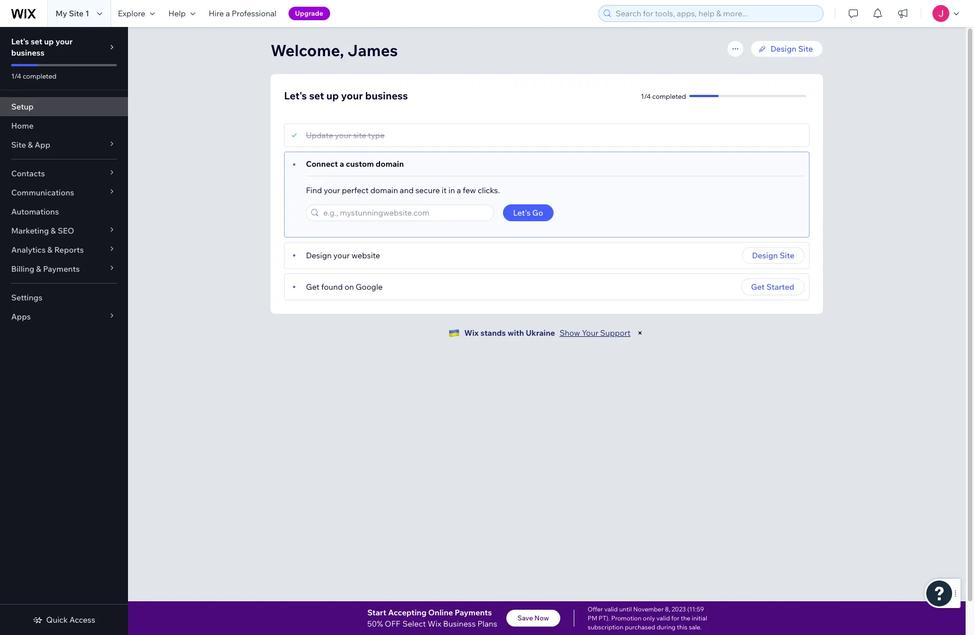 Task type: locate. For each thing, give the bounding box(es) containing it.
0 horizontal spatial let's set up your business
[[11, 37, 73, 58]]

wix left stands
[[465, 328, 479, 338]]

0 horizontal spatial completed
[[23, 72, 57, 80]]

2 horizontal spatial let's
[[513, 208, 531, 218]]

business inside sidebar element
[[11, 48, 44, 58]]

your for find
[[324, 185, 340, 196]]

0 horizontal spatial 1/4
[[11, 72, 21, 80]]

let's set up your business
[[11, 37, 73, 58], [284, 89, 408, 102]]

your up update your site type
[[341, 89, 363, 102]]

website
[[352, 251, 380, 261]]

stands
[[481, 328, 506, 338]]

0 vertical spatial wix
[[465, 328, 479, 338]]

& for analytics
[[47, 245, 53, 255]]

get left started
[[752, 282, 765, 292]]

1 vertical spatial valid
[[657, 615, 670, 622]]

&
[[28, 140, 33, 150], [51, 226, 56, 236], [47, 245, 53, 255], [36, 264, 41, 274]]

1 vertical spatial a
[[340, 159, 344, 169]]

0 vertical spatial let's set up your business
[[11, 37, 73, 58]]

marketing & seo button
[[0, 221, 128, 240]]

& for site
[[28, 140, 33, 150]]

1 vertical spatial business
[[365, 89, 408, 102]]

1 horizontal spatial wix
[[465, 328, 479, 338]]

valid
[[605, 606, 618, 614], [657, 615, 670, 622]]

a for custom
[[340, 159, 344, 169]]

help button
[[162, 0, 202, 27]]

it
[[442, 185, 447, 196]]

0 horizontal spatial set
[[31, 37, 42, 47]]

site
[[69, 8, 84, 19], [799, 44, 814, 54], [11, 140, 26, 150], [780, 251, 795, 261]]

0 vertical spatial set
[[31, 37, 42, 47]]

professional
[[232, 8, 277, 19]]

business
[[443, 619, 476, 629]]

1 vertical spatial let's set up your business
[[284, 89, 408, 102]]

business up type
[[365, 89, 408, 102]]

1 vertical spatial completed
[[653, 92, 687, 100]]

payments up 'business' at the left of page
[[455, 608, 492, 618]]

site
[[353, 130, 366, 140]]

1/4 inside sidebar element
[[11, 72, 21, 80]]

1 horizontal spatial let's
[[284, 89, 307, 102]]

1 vertical spatial set
[[309, 89, 324, 102]]

payments inside start accepting online payments 50% off select wix business plans
[[455, 608, 492, 618]]

communications
[[11, 188, 74, 198]]

1 get from the left
[[306, 282, 320, 292]]

settings
[[11, 293, 42, 303]]

automations link
[[0, 202, 128, 221]]

0 horizontal spatial wix
[[428, 619, 442, 629]]

0 vertical spatial completed
[[23, 72, 57, 80]]

0 vertical spatial a
[[226, 8, 230, 19]]

seo
[[58, 226, 74, 236]]

1 horizontal spatial a
[[340, 159, 344, 169]]

1 vertical spatial domain
[[371, 185, 398, 196]]

50%
[[368, 619, 383, 629]]

0 horizontal spatial payments
[[43, 264, 80, 274]]

off
[[385, 619, 401, 629]]

wix down online
[[428, 619, 442, 629]]

payments down analytics & reports dropdown button
[[43, 264, 80, 274]]

design site inside 'link'
[[771, 44, 814, 54]]

0 vertical spatial 1/4 completed
[[11, 72, 57, 80]]

& right billing
[[36, 264, 41, 274]]

perfect
[[342, 185, 369, 196]]

let's go button
[[503, 205, 554, 221]]

1/4 completed inside sidebar element
[[11, 72, 57, 80]]

domain left and
[[371, 185, 398, 196]]

0 horizontal spatial 1/4 completed
[[11, 72, 57, 80]]

get left found on the top of page
[[306, 282, 320, 292]]

design site button
[[742, 247, 805, 264]]

2 vertical spatial let's
[[513, 208, 531, 218]]

a left the "custom"
[[340, 159, 344, 169]]

0 vertical spatial payments
[[43, 264, 80, 274]]

billing & payments button
[[0, 260, 128, 279]]

find your perfect domain and secure it in a few clicks.
[[306, 185, 500, 196]]

get inside button
[[752, 282, 765, 292]]

Search for tools, apps, help & more... field
[[613, 6, 820, 21]]

let's set up your business up update your site type
[[284, 89, 408, 102]]

your right find
[[324, 185, 340, 196]]

type
[[368, 130, 385, 140]]

site & app button
[[0, 135, 128, 154]]

& inside dropdown button
[[47, 245, 53, 255]]

your
[[582, 328, 599, 338]]

connect a custom domain
[[306, 159, 404, 169]]

1 horizontal spatial set
[[309, 89, 324, 102]]

0 horizontal spatial let's
[[11, 37, 29, 47]]

2 vertical spatial a
[[457, 185, 461, 196]]

0 vertical spatial design site
[[771, 44, 814, 54]]

site inside button
[[780, 251, 795, 261]]

business
[[11, 48, 44, 58], [365, 89, 408, 102]]

up inside let's set up your business
[[44, 37, 54, 47]]

1 horizontal spatial get
[[752, 282, 765, 292]]

payments
[[43, 264, 80, 274], [455, 608, 492, 618]]

& left app at the top left
[[28, 140, 33, 150]]

your left "website"
[[334, 251, 350, 261]]

site inside 'link'
[[799, 44, 814, 54]]

your down my
[[56, 37, 73, 47]]

1 vertical spatial 1/4
[[641, 92, 651, 100]]

let's
[[11, 37, 29, 47], [284, 89, 307, 102], [513, 208, 531, 218]]

app
[[35, 140, 50, 150]]

analytics & reports button
[[0, 240, 128, 260]]

1 horizontal spatial 1/4 completed
[[641, 92, 687, 100]]

0 vertical spatial let's
[[11, 37, 29, 47]]

& for billing
[[36, 264, 41, 274]]

let's set up your business down my
[[11, 37, 73, 58]]

let's set up your business inside sidebar element
[[11, 37, 73, 58]]

for
[[672, 615, 680, 622]]

& for marketing
[[51, 226, 56, 236]]

1 vertical spatial 1/4 completed
[[641, 92, 687, 100]]

offer
[[588, 606, 603, 614]]

save now
[[518, 614, 549, 622]]

a right hire
[[226, 8, 230, 19]]

ukraine
[[526, 328, 555, 338]]

subscription
[[588, 624, 624, 631]]

save now button
[[507, 610, 561, 627]]

billing & payments
[[11, 264, 80, 274]]

a right in
[[457, 185, 461, 196]]

apps button
[[0, 307, 128, 326]]

google
[[356, 282, 383, 292]]

1 horizontal spatial up
[[327, 89, 339, 102]]

2 horizontal spatial a
[[457, 185, 461, 196]]

0 vertical spatial business
[[11, 48, 44, 58]]

valid up pt).
[[605, 606, 618, 614]]

business up setup
[[11, 48, 44, 58]]

& left seo
[[51, 226, 56, 236]]

0 horizontal spatial business
[[11, 48, 44, 58]]

0 horizontal spatial get
[[306, 282, 320, 292]]

1/4 completed
[[11, 72, 57, 80], [641, 92, 687, 100]]

1 horizontal spatial completed
[[653, 92, 687, 100]]

let's go
[[513, 208, 544, 218]]

0 horizontal spatial a
[[226, 8, 230, 19]]

set inside sidebar element
[[31, 37, 42, 47]]

2 get from the left
[[752, 282, 765, 292]]

access
[[70, 615, 95, 625]]

1 vertical spatial let's
[[284, 89, 307, 102]]

0 horizontal spatial valid
[[605, 606, 618, 614]]

1 vertical spatial design site
[[753, 251, 795, 261]]

contacts button
[[0, 164, 128, 183]]

0 vertical spatial 1/4
[[11, 72, 21, 80]]

your for update
[[335, 130, 352, 140]]

your
[[56, 37, 73, 47], [341, 89, 363, 102], [335, 130, 352, 140], [324, 185, 340, 196], [334, 251, 350, 261]]

0 vertical spatial valid
[[605, 606, 618, 614]]

0 horizontal spatial up
[[44, 37, 54, 47]]

1 vertical spatial up
[[327, 89, 339, 102]]

valid up during
[[657, 615, 670, 622]]

sidebar element
[[0, 27, 128, 635]]

completed
[[23, 72, 57, 80], [653, 92, 687, 100]]

1 horizontal spatial business
[[365, 89, 408, 102]]

domain up find your perfect domain and secure it in a few clicks.
[[376, 159, 404, 169]]

& left reports
[[47, 245, 53, 255]]

support
[[601, 328, 631, 338]]

1 vertical spatial wix
[[428, 619, 442, 629]]

during
[[657, 624, 676, 631]]

connect
[[306, 159, 338, 169]]

0 vertical spatial domain
[[376, 159, 404, 169]]

wix stands with ukraine show your support
[[465, 328, 631, 338]]

your left site
[[335, 130, 352, 140]]

purchased
[[625, 624, 656, 631]]

1 vertical spatial payments
[[455, 608, 492, 618]]

contacts
[[11, 169, 45, 179]]

domain
[[376, 159, 404, 169], [371, 185, 398, 196]]

1/4
[[11, 72, 21, 80], [641, 92, 651, 100]]

plans
[[478, 619, 498, 629]]

design site
[[771, 44, 814, 54], [753, 251, 795, 261]]

& inside dropdown button
[[28, 140, 33, 150]]

1 horizontal spatial payments
[[455, 608, 492, 618]]

accepting
[[388, 608, 427, 618]]

0 vertical spatial up
[[44, 37, 54, 47]]

design site link
[[751, 40, 824, 57]]



Task type: describe. For each thing, give the bounding box(es) containing it.
design inside button
[[753, 251, 778, 261]]

hire a professional link
[[202, 0, 283, 27]]

get started
[[752, 282, 795, 292]]

reports
[[54, 245, 84, 255]]

let's inside button
[[513, 208, 531, 218]]

save
[[518, 614, 533, 622]]

get started button
[[741, 279, 805, 296]]

until
[[620, 606, 632, 614]]

design site inside button
[[753, 251, 795, 261]]

upgrade
[[295, 9, 323, 17]]

8,
[[665, 606, 671, 614]]

few
[[463, 185, 476, 196]]

let's inside sidebar element
[[11, 37, 29, 47]]

welcome, james
[[271, 40, 398, 60]]

explore
[[118, 8, 145, 19]]

2023
[[672, 606, 686, 614]]

select
[[403, 619, 426, 629]]

go
[[533, 208, 544, 218]]

analytics & reports
[[11, 245, 84, 255]]

hire a professional
[[209, 8, 277, 19]]

analytics
[[11, 245, 46, 255]]

pt).
[[599, 615, 610, 622]]

site inside dropdown button
[[11, 140, 26, 150]]

marketing
[[11, 226, 49, 236]]

show your support button
[[560, 328, 631, 338]]

billing
[[11, 264, 34, 274]]

on
[[345, 282, 354, 292]]

get found on google
[[306, 282, 383, 292]]

apps
[[11, 312, 31, 322]]

welcome,
[[271, 40, 344, 60]]

offer valid until november 8, 2023 (11:59 pm pt). promotion only valid for the initial subscription purchased during this sale.
[[588, 606, 708, 631]]

and
[[400, 185, 414, 196]]

found
[[321, 282, 343, 292]]

1
[[85, 8, 89, 19]]

started
[[767, 282, 795, 292]]

now
[[535, 614, 549, 622]]

this
[[677, 624, 688, 631]]

your inside sidebar element
[[56, 37, 73, 47]]

sale.
[[689, 624, 702, 631]]

settings link
[[0, 288, 128, 307]]

payments inside popup button
[[43, 264, 80, 274]]

start accepting online payments 50% off select wix business plans
[[368, 608, 498, 629]]

1 horizontal spatial valid
[[657, 615, 670, 622]]

help
[[168, 8, 186, 19]]

my
[[56, 8, 67, 19]]

quick
[[46, 615, 68, 625]]

e.g., mystunningwebsite.com field
[[320, 205, 490, 221]]

pm
[[588, 615, 598, 622]]

the
[[681, 615, 691, 622]]

design your website
[[306, 251, 380, 261]]

a for professional
[[226, 8, 230, 19]]

setup
[[11, 102, 34, 112]]

clicks.
[[478, 185, 500, 196]]

get for get found on google
[[306, 282, 320, 292]]

only
[[643, 615, 656, 622]]

my site 1
[[56, 8, 89, 19]]

1 horizontal spatial let's set up your business
[[284, 89, 408, 102]]

design inside 'link'
[[771, 44, 797, 54]]

show
[[560, 328, 581, 338]]

marketing & seo
[[11, 226, 74, 236]]

completed inside sidebar element
[[23, 72, 57, 80]]

automations
[[11, 207, 59, 217]]

online
[[429, 608, 453, 618]]

home link
[[0, 116, 128, 135]]

start
[[368, 608, 387, 618]]

get for get started
[[752, 282, 765, 292]]

find
[[306, 185, 322, 196]]

upgrade button
[[289, 7, 330, 20]]

domain for custom
[[376, 159, 404, 169]]

1 horizontal spatial 1/4
[[641, 92, 651, 100]]

november
[[634, 606, 664, 614]]

quick access
[[46, 615, 95, 625]]

your for design
[[334, 251, 350, 261]]

home
[[11, 121, 34, 131]]

promotion
[[612, 615, 642, 622]]

wix inside start accepting online payments 50% off select wix business plans
[[428, 619, 442, 629]]

domain for perfect
[[371, 185, 398, 196]]

secure
[[416, 185, 440, 196]]

site & app
[[11, 140, 50, 150]]

quick access button
[[33, 615, 95, 625]]

james
[[348, 40, 398, 60]]

setup link
[[0, 97, 128, 116]]

update
[[306, 130, 333, 140]]

communications button
[[0, 183, 128, 202]]

initial
[[692, 615, 708, 622]]



Task type: vqa. For each thing, say whether or not it's contained in the screenshot.
"blog overview.dealer.create first post.title" image
no



